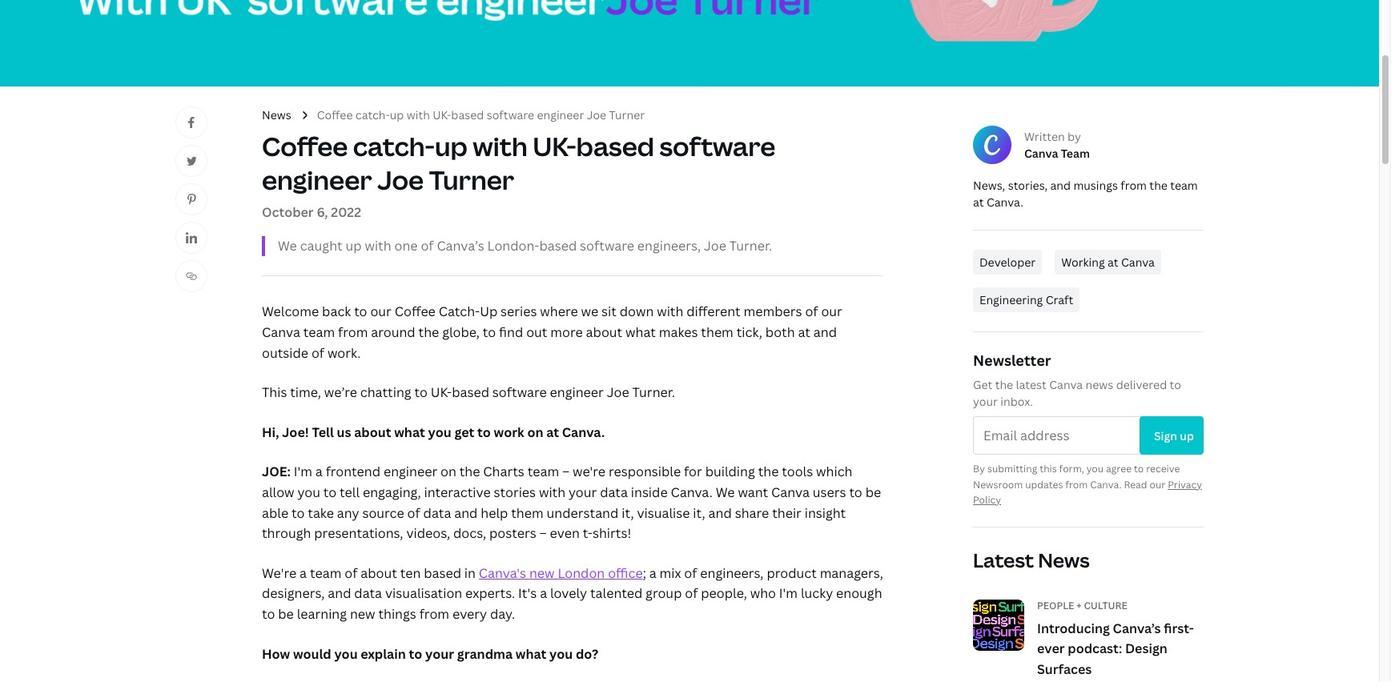 Task type: vqa. For each thing, say whether or not it's contained in the screenshot.
Blue & Grey Coloured Illustrative Style Data Privacy Day Awareness Instagram Post image
no



Task type: locate. For each thing, give the bounding box(es) containing it.
0 horizontal spatial we
[[278, 237, 297, 255]]

0 vertical spatial turner.
[[729, 237, 772, 255]]

designers,
[[262, 585, 325, 603]]

globe,
[[442, 324, 480, 341]]

team
[[1170, 178, 1198, 193], [303, 324, 335, 341], [528, 463, 559, 481], [310, 564, 341, 582]]

the
[[1150, 178, 1168, 193], [419, 324, 439, 341], [995, 378, 1013, 393], [460, 463, 480, 481], [758, 463, 779, 481]]

canva left news
[[1049, 378, 1083, 393]]

to right get
[[477, 423, 491, 441]]

on
[[527, 423, 543, 441], [441, 463, 456, 481]]

1 vertical spatial about
[[354, 423, 391, 441]]

your up understand
[[569, 484, 597, 501]]

1 vertical spatial we
[[716, 484, 735, 501]]

and up learning
[[328, 585, 351, 603]]

about right us
[[354, 423, 391, 441]]

1 vertical spatial turner.
[[632, 384, 675, 401]]

1 vertical spatial news
[[1038, 547, 1090, 573]]

with for coffee catch-up with uk-based software engineer joe turner
[[407, 107, 430, 123]]

from down form,
[[1065, 478, 1088, 491]]

canva.
[[987, 195, 1023, 210], [562, 423, 605, 441], [1090, 478, 1122, 491], [671, 484, 713, 501]]

be down designers,
[[278, 605, 294, 623]]

1 horizontal spatial we
[[716, 484, 735, 501]]

inbox.
[[1001, 394, 1033, 410]]

coffee inside welcome back to our coffee catch-up series where we sit down with different members of our canva team from around the globe, to find out more about what makes them tick, both at and outside of work.
[[395, 303, 436, 321]]

them inside welcome back to our coffee catch-up series where we sit down with different members of our canva team from around the globe, to find out more about what makes them tick, both at and outside of work.
[[701, 324, 734, 341]]

our down receive
[[1150, 478, 1166, 491]]

0 vertical spatial about
[[586, 324, 622, 341]]

introducing
[[1037, 620, 1110, 637]]

craft
[[1046, 292, 1073, 308]]

out
[[526, 324, 547, 341]]

it, right 'visualise'
[[693, 504, 705, 522]]

canva inside "written by canva team"
[[1024, 146, 1058, 161]]

turner. up members
[[729, 237, 772, 255]]

1 horizontal spatial up
[[390, 107, 404, 123]]

you up "take"
[[297, 484, 320, 501]]

uk- inside coffee catch-up with uk-based software engineer joe turner october 6, 2022
[[533, 129, 576, 163]]

0 horizontal spatial data
[[354, 585, 382, 603]]

canva up their on the right
[[771, 484, 810, 501]]

2 horizontal spatial our
[[1150, 478, 1166, 491]]

submitting
[[987, 462, 1037, 476]]

new left things
[[350, 605, 375, 623]]

0 vertical spatial catch-
[[355, 107, 390, 123]]

to
[[354, 303, 367, 321], [483, 324, 496, 341], [1170, 378, 1181, 393], [414, 384, 428, 401], [477, 423, 491, 441], [1134, 462, 1144, 476], [323, 484, 337, 501], [849, 484, 862, 501], [292, 504, 305, 522], [262, 605, 275, 623], [409, 645, 422, 663]]

joe:
[[262, 463, 291, 481]]

their
[[772, 504, 802, 522]]

canva. inside i'm a frontend engineer on the charts team – we're responsible for building the tools which allow you to tell engaging, interactive stories with your data inside canva. we want canva users to be able to take any source of data and help them understand it, visualise it, and share their insight through presentations, videos, docs, posters – even t-shirts!
[[671, 484, 713, 501]]

based inside coffee catch-up with uk-based software engineer joe turner october 6, 2022
[[576, 129, 654, 163]]

visualisation
[[385, 585, 462, 603]]

engineering
[[980, 292, 1043, 308]]

engineers, up people,
[[700, 564, 764, 582]]

from right musings
[[1121, 178, 1147, 193]]

to down "up"
[[483, 324, 496, 341]]

we
[[278, 237, 297, 255], [716, 484, 735, 501]]

your left grandma
[[425, 645, 454, 663]]

turner. down makes
[[632, 384, 675, 401]]

2022
[[331, 204, 361, 221]]

data down we're
[[600, 484, 628, 501]]

at inside welcome back to our coffee catch-up series where we sit down with different members of our canva team from around the globe, to find out more about what makes them tick, both at and outside of work.
[[798, 324, 810, 341]]

engineer up 6,
[[262, 162, 372, 197]]

any
[[337, 504, 359, 522]]

news
[[262, 107, 291, 123], [1038, 547, 1090, 573]]

the inside news, stories, and musings from the team at canva.
[[1150, 178, 1168, 193]]

0 vertical spatial up
[[390, 107, 404, 123]]

turner inside coffee catch-up with uk-based software engineer joe turner october 6, 2022
[[429, 162, 514, 197]]

of right the one
[[421, 237, 434, 255]]

i'm down product
[[779, 585, 798, 603]]

0 vertical spatial what
[[626, 324, 656, 341]]

engineer inside i'm a frontend engineer on the charts team – we're responsible for building the tools which allow you to tell engaging, interactive stories with your data inside canva. we want canva users to be able to take any source of data and help them understand it, visualise it, and share their insight through presentations, videos, docs, posters – even t-shirts!
[[384, 463, 437, 481]]

and up docs, at bottom
[[454, 504, 478, 522]]

back
[[322, 303, 351, 321]]

0 vertical spatial turner
[[609, 107, 645, 123]]

coffee for coffee catch-up with uk-based software engineer joe turner
[[317, 107, 353, 123]]

with inside i'm a frontend engineer on the charts team – we're responsible for building the tools which allow you to tell engaging, interactive stories with your data inside canva. we want canva users to be able to take any source of data and help them understand it, visualise it, and share their insight through presentations, videos, docs, posters – even t-shirts!
[[539, 484, 566, 501]]

up inside coffee catch-up with uk-based software engineer joe turner october 6, 2022
[[435, 129, 468, 163]]

0 horizontal spatial it,
[[622, 504, 634, 522]]

engineer up engaging,
[[384, 463, 437, 481]]

0 horizontal spatial your
[[425, 645, 454, 663]]

data up videos,
[[423, 504, 451, 522]]

with inside coffee catch-up with uk-based software engineer joe turner october 6, 2022
[[473, 129, 528, 163]]

shirts!
[[593, 525, 631, 542]]

to up read
[[1134, 462, 1144, 476]]

1 horizontal spatial new
[[529, 564, 555, 582]]

1 horizontal spatial canva's
[[1113, 620, 1161, 637]]

and right both
[[814, 324, 837, 341]]

time,
[[290, 384, 321, 401]]

up
[[480, 303, 498, 321]]

mix
[[660, 564, 681, 582]]

and
[[1050, 178, 1071, 193], [814, 324, 837, 341], [454, 504, 478, 522], [708, 504, 732, 522], [328, 585, 351, 603]]

to down designers,
[[262, 605, 275, 623]]

from up work.
[[338, 324, 368, 341]]

the right musings
[[1150, 178, 1168, 193]]

stories
[[494, 484, 536, 501]]

canva down written
[[1024, 146, 1058, 161]]

get
[[454, 423, 475, 441]]

our up around
[[370, 303, 392, 321]]

with for coffee catch-up with uk-based software engineer joe turner october 6, 2022
[[473, 129, 528, 163]]

and down canva team link
[[1050, 178, 1071, 193]]

canva's left london-
[[437, 237, 484, 255]]

turner for coffee catch-up with uk-based software engineer joe turner
[[609, 107, 645, 123]]

canva team link
[[1024, 145, 1090, 162]]

engineer up coffee catch-up with uk-based software engineer joe turner october 6, 2022
[[537, 107, 584, 123]]

at right work
[[546, 423, 559, 441]]

2 vertical spatial about
[[361, 564, 397, 582]]

2 vertical spatial what
[[516, 645, 547, 663]]

1 horizontal spatial them
[[701, 324, 734, 341]]

members
[[744, 303, 802, 321]]

1 vertical spatial –
[[539, 525, 547, 542]]

from inside ; a mix of engineers, product managers, designers, and data visualisation experts. it's a lovely talented group of people, who i'm lucky enough to be learning new things from every day.
[[419, 605, 449, 623]]

tell
[[340, 484, 360, 501]]

london
[[558, 564, 605, 582]]

up for we caught up with one of canva's london-based software engineers, joe turner.
[[346, 237, 362, 255]]

of inside i'm a frontend engineer on the charts team – we're responsible for building the tools which allow you to tell engaging, interactive stories with your data inside canva. we want canva users to be able to take any source of data and help them understand it, visualise it, and share their insight through presentations, videos, docs, posters – even t-shirts!
[[407, 504, 420, 522]]

canva up outside
[[262, 324, 300, 341]]

to right users
[[849, 484, 862, 501]]

canva. down for
[[671, 484, 713, 501]]

about left the ten
[[361, 564, 397, 582]]

1 horizontal spatial news
[[1038, 547, 1090, 573]]

new up it's at the bottom
[[529, 564, 555, 582]]

it, up shirts!
[[622, 504, 634, 522]]

black background with words design surfaces repeated in bright colours image
[[973, 600, 1024, 651]]

canva. down news,
[[987, 195, 1023, 210]]

0 vertical spatial i'm
[[294, 463, 312, 481]]

1 vertical spatial i'm
[[779, 585, 798, 603]]

to right the explain
[[409, 645, 422, 663]]

1 vertical spatial coffee
[[262, 129, 348, 163]]

1 horizontal spatial our
[[821, 303, 842, 321]]

be
[[866, 484, 881, 501], [278, 605, 294, 623]]

coffee for coffee catch-up with uk-based software engineer joe turner october 6, 2022
[[262, 129, 348, 163]]

on right work
[[527, 423, 543, 441]]

6,
[[317, 204, 328, 221]]

0 vertical spatial coffee
[[317, 107, 353, 123]]

1 vertical spatial them
[[511, 504, 544, 522]]

canva right working at the top of page
[[1121, 255, 1155, 270]]

+
[[1077, 599, 1082, 613]]

around
[[371, 324, 415, 341]]

1 horizontal spatial on
[[527, 423, 543, 441]]

experts.
[[465, 585, 515, 603]]

surfaces
[[1037, 661, 1092, 678]]

a inside i'm a frontend engineer on the charts team – we're responsible for building the tools which allow you to tell engaging, interactive stories with your data inside canva. we want canva users to be able to take any source of data and help them understand it, visualise it, and share their insight through presentations, videos, docs, posters – even t-shirts!
[[315, 463, 323, 481]]

to right delivered
[[1170, 378, 1181, 393]]

through
[[262, 525, 311, 542]]

to inside newsletter get the latest canva news delivered to your inbox.
[[1170, 378, 1181, 393]]

a for ;
[[649, 564, 656, 582]]

0 vertical spatial uk-
[[433, 107, 451, 123]]

2 horizontal spatial what
[[626, 324, 656, 341]]

1 horizontal spatial turner.
[[729, 237, 772, 255]]

about
[[586, 324, 622, 341], [354, 423, 391, 441], [361, 564, 397, 582]]

1 horizontal spatial i'm
[[779, 585, 798, 603]]

about down sit
[[586, 324, 622, 341]]

coffee inside coffee catch-up with uk-based software engineer joe turner october 6, 2022
[[262, 129, 348, 163]]

welcome back to our coffee catch-up series where we sit down with different members of our canva team from around the globe, to find out more about what makes them tick, both at and outside of work.
[[262, 303, 842, 362]]

1 vertical spatial turner
[[429, 162, 514, 197]]

0 vertical spatial be
[[866, 484, 881, 501]]

what down down
[[626, 324, 656, 341]]

t-
[[583, 525, 593, 542]]

0 horizontal spatial canva's
[[437, 237, 484, 255]]

1 vertical spatial canva's
[[1113, 620, 1161, 637]]

of up videos,
[[407, 504, 420, 522]]

1 horizontal spatial it,
[[693, 504, 705, 522]]

1 horizontal spatial be
[[866, 484, 881, 501]]

2 vertical spatial up
[[346, 237, 362, 255]]

2 it, from the left
[[693, 504, 705, 522]]

of left work.
[[311, 344, 324, 362]]

your
[[973, 394, 998, 410], [569, 484, 597, 501], [425, 645, 454, 663]]

0 horizontal spatial up
[[346, 237, 362, 255]]

them down stories in the bottom left of the page
[[511, 504, 544, 522]]

1 vertical spatial up
[[435, 129, 468, 163]]

with inside welcome back to our coffee catch-up series where we sit down with different members of our canva team from around the globe, to find out more about what makes them tick, both at and outside of work.
[[657, 303, 684, 321]]

coffee up around
[[395, 303, 436, 321]]

at right both
[[798, 324, 810, 341]]

1 horizontal spatial what
[[516, 645, 547, 663]]

at down news,
[[973, 195, 984, 210]]

it's
[[518, 585, 537, 603]]

1 it, from the left
[[622, 504, 634, 522]]

1 horizontal spatial turner
[[609, 107, 645, 123]]

1 vertical spatial catch-
[[353, 129, 435, 163]]

2 vertical spatial your
[[425, 645, 454, 663]]

canva. inside 'by submitting this form, you agree to receive newsroom updates from canva. read our'
[[1090, 478, 1122, 491]]

a left frontend
[[315, 463, 323, 481]]

0 vertical spatial –
[[562, 463, 570, 481]]

what right grandma
[[516, 645, 547, 663]]

we down building
[[716, 484, 735, 501]]

2 horizontal spatial your
[[973, 394, 998, 410]]

product
[[767, 564, 817, 582]]

2 vertical spatial data
[[354, 585, 382, 603]]

0 vertical spatial new
[[529, 564, 555, 582]]

– left we're
[[562, 463, 570, 481]]

you right form,
[[1087, 462, 1104, 476]]

canva inside i'm a frontend engineer on the charts team – we're responsible for building the tools which allow you to tell engaging, interactive stories with your data inside canva. we want canva users to be able to take any source of data and help them understand it, visualise it, and share their insight through presentations, videos, docs, posters – even t-shirts!
[[771, 484, 810, 501]]

the inside welcome back to our coffee catch-up series where we sit down with different members of our canva team from around the globe, to find out more about what makes them tick, both at and outside of work.
[[419, 324, 439, 341]]

1 vertical spatial be
[[278, 605, 294, 623]]

0 vertical spatial them
[[701, 324, 734, 341]]

to right "back" on the top left of the page
[[354, 303, 367, 321]]

at right working at the top of page
[[1108, 255, 1119, 270]]

them down different
[[701, 324, 734, 341]]

canva
[[1024, 146, 1058, 161], [1121, 255, 1155, 270], [262, 324, 300, 341], [1049, 378, 1083, 393], [771, 484, 810, 501]]

1 vertical spatial new
[[350, 605, 375, 623]]

0 horizontal spatial them
[[511, 504, 544, 522]]

0 horizontal spatial what
[[394, 423, 425, 441]]

on up interactive
[[441, 463, 456, 481]]

would
[[293, 645, 331, 663]]

canva's inside people + culture introducing canva's first- ever podcast: design surfaces
[[1113, 620, 1161, 637]]

we down october
[[278, 237, 297, 255]]

0 horizontal spatial on
[[441, 463, 456, 481]]

canva inside newsletter get the latest canva news delivered to your inbox.
[[1049, 378, 1083, 393]]

0 horizontal spatial news
[[262, 107, 291, 123]]

2 vertical spatial coffee
[[395, 303, 436, 321]]

catch-
[[355, 107, 390, 123], [353, 129, 435, 163]]

coffee catch-up with uk-based software engineer joe turner october 6, 2022
[[262, 129, 775, 221]]

a up designers,
[[300, 564, 307, 582]]

1 vertical spatial your
[[569, 484, 597, 501]]

canva's
[[479, 564, 526, 582]]

1 vertical spatial on
[[441, 463, 456, 481]]

your down get
[[973, 394, 998, 410]]

0 vertical spatial on
[[527, 423, 543, 441]]

and inside news, stories, and musings from the team at canva.
[[1050, 178, 1071, 193]]

a right the ;
[[649, 564, 656, 582]]

0 horizontal spatial be
[[278, 605, 294, 623]]

stories,
[[1008, 178, 1048, 193]]

coffee
[[317, 107, 353, 123], [262, 129, 348, 163], [395, 303, 436, 321]]

canva. down agree
[[1090, 478, 1122, 491]]

working
[[1061, 255, 1105, 270]]

of right mix
[[684, 564, 697, 582]]

canva. up we're
[[562, 423, 605, 441]]

1 vertical spatial engineers,
[[700, 564, 764, 582]]

1 vertical spatial uk-
[[533, 129, 576, 163]]

2 horizontal spatial data
[[600, 484, 628, 501]]

latest
[[973, 547, 1034, 573]]

i'm right joe:
[[294, 463, 312, 481]]

coffee down news link
[[262, 129, 348, 163]]

engineers, up down
[[637, 237, 701, 255]]

read
[[1124, 478, 1147, 491]]

latest
[[1016, 378, 1047, 393]]

up for coffee catch-up with uk-based software engineer joe turner
[[390, 107, 404, 123]]

our inside 'by submitting this form, you agree to receive newsroom updates from canva. read our'
[[1150, 478, 1166, 491]]

want
[[738, 484, 768, 501]]

1 horizontal spatial your
[[569, 484, 597, 501]]

outside
[[262, 344, 308, 362]]

from down "visualisation"
[[419, 605, 449, 623]]

0 horizontal spatial turner
[[429, 162, 514, 197]]

catch- inside coffee catch-up with uk-based software engineer joe turner october 6, 2022
[[353, 129, 435, 163]]

about for we're a team of about ten based in canva's new london office
[[361, 564, 397, 582]]

0 horizontal spatial i'm
[[294, 463, 312, 481]]

be right users
[[866, 484, 881, 501]]

at
[[973, 195, 984, 210], [1108, 255, 1119, 270], [798, 324, 810, 341], [546, 423, 559, 441]]

0 vertical spatial news
[[262, 107, 291, 123]]

what down chatting
[[394, 423, 425, 441]]

– left even
[[539, 525, 547, 542]]

1 vertical spatial data
[[423, 504, 451, 522]]

work
[[494, 423, 524, 441]]

0 horizontal spatial new
[[350, 605, 375, 623]]

the left globe,
[[419, 324, 439, 341]]

new
[[529, 564, 555, 582], [350, 605, 375, 623]]

up
[[390, 107, 404, 123], [435, 129, 468, 163], [346, 237, 362, 255]]

frontend
[[326, 463, 380, 481]]

us
[[337, 423, 351, 441]]

canva's up "design"
[[1113, 620, 1161, 637]]

i'm
[[294, 463, 312, 481], [779, 585, 798, 603]]

you right would on the left bottom
[[334, 645, 358, 663]]

to left tell
[[323, 484, 337, 501]]

data up things
[[354, 585, 382, 603]]

i'm inside i'm a frontend engineer on the charts team – we're responsible for building the tools which allow you to tell engaging, interactive stories with your data inside canva. we want canva users to be able to take any source of data and help them understand it, visualise it, and share their insight through presentations, videos, docs, posters – even t-shirts!
[[294, 463, 312, 481]]

2 horizontal spatial up
[[435, 129, 468, 163]]

canva software engineer uk image
[[0, 0, 1379, 87]]

you inside 'by submitting this form, you agree to receive newsroom updates from canva. read our'
[[1087, 462, 1104, 476]]

engaging,
[[363, 484, 421, 501]]

coffee right news link
[[317, 107, 353, 123]]

our right members
[[821, 303, 842, 321]]

0 vertical spatial your
[[973, 394, 998, 410]]

the up the inbox.
[[995, 378, 1013, 393]]



Task type: describe. For each thing, give the bounding box(es) containing it.
a for i'm
[[315, 463, 323, 481]]

data inside ; a mix of engineers, product managers, designers, and data visualisation experts. it's a lovely talented group of people, who i'm lucky enough to be learning new things from every day.
[[354, 585, 382, 603]]

a for we're
[[300, 564, 307, 582]]

team
[[1061, 146, 1090, 161]]

team inside i'm a frontend engineer on the charts team – we're responsible for building the tools which allow you to tell engaging, interactive stories with your data inside canva. we want canva users to be able to take any source of data and help them understand it, visualise it, and share their insight through presentations, videos, docs, posters – even t-shirts!
[[528, 463, 559, 481]]

series
[[501, 303, 537, 321]]

tell
[[312, 423, 334, 441]]

tick,
[[737, 324, 762, 341]]

how would you explain to your grandma what you do?
[[262, 645, 598, 663]]

we're
[[262, 564, 297, 582]]

we caught up with one of canva's london-based software engineers, joe turner.
[[278, 237, 772, 255]]

news
[[1086, 378, 1114, 393]]

delivered
[[1116, 378, 1167, 393]]

uk- for coffee catch-up with uk-based software engineer joe turner
[[433, 107, 451, 123]]

team inside welcome back to our coffee catch-up series where we sit down with different members of our canva team from around the globe, to find out more about what makes them tick, both at and outside of work.
[[303, 324, 335, 341]]

the up want
[[758, 463, 779, 481]]

; a mix of engineers, product managers, designers, and data visualisation experts. it's a lovely talented group of people, who i'm lucky enough to be learning new things from every day.
[[262, 564, 883, 623]]

privacy
[[1168, 478, 1202, 491]]

you left get
[[428, 423, 451, 441]]

with for we caught up with one of canva's london-based software engineers, joe turner.
[[365, 237, 391, 255]]

hi,
[[262, 423, 279, 441]]

1 vertical spatial what
[[394, 423, 425, 441]]

users
[[813, 484, 846, 501]]

from inside 'by submitting this form, you agree to receive newsroom updates from canva. read our'
[[1065, 478, 1088, 491]]

canva. inside news, stories, and musings from the team at canva.
[[987, 195, 1023, 210]]

0 vertical spatial canva's
[[437, 237, 484, 255]]

every
[[452, 605, 487, 623]]

day.
[[490, 605, 515, 623]]

find
[[499, 324, 523, 341]]

group
[[646, 585, 682, 603]]

up for coffee catch-up with uk-based software engineer joe turner october 6, 2022
[[435, 129, 468, 163]]

uk- for coffee catch-up with uk-based software engineer joe turner october 6, 2022
[[533, 129, 576, 163]]

chatting
[[360, 384, 411, 401]]

0 horizontal spatial our
[[370, 303, 392, 321]]

this
[[1040, 462, 1057, 476]]

a right it's at the bottom
[[540, 585, 547, 603]]

we inside i'm a frontend engineer on the charts team – we're responsible for building the tools which allow you to tell engaging, interactive stories with your data inside canva. we want canva users to be able to take any source of data and help them understand it, visualise it, and share their insight through presentations, videos, docs, posters – even t-shirts!
[[716, 484, 735, 501]]

newsletter
[[973, 351, 1051, 370]]

lovely
[[550, 585, 587, 603]]

catch-
[[439, 303, 480, 321]]

agree
[[1106, 462, 1132, 476]]

first-
[[1164, 620, 1194, 637]]

about inside welcome back to our coffee catch-up series where we sit down with different members of our canva team from around the globe, to find out more about what makes them tick, both at and outside of work.
[[586, 324, 622, 341]]

which
[[816, 463, 853, 481]]

news link
[[262, 107, 291, 123]]

people,
[[701, 585, 747, 603]]

where
[[540, 303, 578, 321]]

at inside news, stories, and musings from the team at canva.
[[973, 195, 984, 210]]

welcome
[[262, 303, 319, 321]]

newsroom
[[973, 478, 1023, 491]]

take
[[308, 504, 334, 522]]

canva inside welcome back to our coffee catch-up series where we sit down with different members of our canva team from around the globe, to find out more about what makes them tick, both at and outside of work.
[[262, 324, 300, 341]]

engineer down the 'more' on the top of the page
[[550, 384, 604, 401]]

by submitting this form, you agree to receive newsroom updates from canva. read our
[[973, 462, 1180, 491]]

team inside news, stories, and musings from the team at canva.
[[1170, 178, 1198, 193]]

to inside ; a mix of engineers, product managers, designers, and data visualisation experts. it's a lovely talented group of people, who i'm lucky enough to be learning new things from every day.
[[262, 605, 275, 623]]

of right group
[[685, 585, 698, 603]]

more
[[550, 324, 583, 341]]

new inside ; a mix of engineers, product managers, designers, and data visualisation experts. it's a lovely talented group of people, who i'm lucky enough to be learning new things from every day.
[[350, 605, 375, 623]]

visualise
[[637, 504, 690, 522]]

them inside i'm a frontend engineer on the charts team – we're responsible for building the tools which allow you to tell engaging, interactive stories with your data inside canva. we want canva users to be able to take any source of data and help them understand it, visualise it, and share their insight through presentations, videos, docs, posters – even t-shirts!
[[511, 504, 544, 522]]

latest news
[[973, 547, 1090, 573]]

things
[[378, 605, 416, 623]]

developer link
[[973, 250, 1042, 275]]

this
[[262, 384, 287, 401]]

from inside welcome back to our coffee catch-up series where we sit down with different members of our canva team from around the globe, to find out more about what makes them tick, both at and outside of work.
[[338, 324, 368, 341]]

we're
[[324, 384, 357, 401]]

people + culture introducing canva's first- ever podcast: design surfaces
[[1037, 599, 1194, 678]]

joe inside coffee catch-up with uk-based software engineer joe turner october 6, 2022
[[377, 162, 424, 197]]

for
[[684, 463, 702, 481]]

the up interactive
[[460, 463, 480, 481]]

i'm inside ; a mix of engineers, product managers, designers, and data visualisation experts. it's a lovely talented group of people, who i'm lucky enough to be learning new things from every day.
[[779, 585, 798, 603]]

0 horizontal spatial turner.
[[632, 384, 675, 401]]

from inside news, stories, and musings from the team at canva.
[[1121, 178, 1147, 193]]

to inside 'by submitting this form, you agree to receive newsroom updates from canva. read our'
[[1134, 462, 1144, 476]]

0 vertical spatial we
[[278, 237, 297, 255]]

catch- for coffee catch-up with uk-based software engineer joe turner
[[355, 107, 390, 123]]

office
[[608, 564, 643, 582]]

2 vertical spatial uk-
[[431, 384, 452, 401]]

software inside coffee catch-up with uk-based software engineer joe turner october 6, 2022
[[660, 129, 775, 163]]

what inside welcome back to our coffee catch-up series where we sit down with different members of our canva team from around the globe, to find out more about what makes them tick, both at and outside of work.
[[626, 324, 656, 341]]

sit
[[602, 303, 617, 321]]

podcast:
[[1068, 640, 1122, 658]]

about for hi, joe! tell us about what you get to work on at canva.
[[354, 423, 391, 441]]

people
[[1037, 599, 1074, 613]]

musings
[[1074, 178, 1118, 193]]

posters
[[489, 525, 536, 542]]

0 horizontal spatial –
[[539, 525, 547, 542]]

by
[[973, 462, 985, 476]]

and inside welcome back to our coffee catch-up series where we sit down with different members of our canva team from around the globe, to find out more about what makes them tick, both at and outside of work.
[[814, 324, 837, 341]]

one
[[394, 237, 418, 255]]

;
[[643, 564, 646, 582]]

turner for coffee catch-up with uk-based software engineer joe turner october 6, 2022
[[429, 162, 514, 197]]

down
[[620, 303, 654, 321]]

to right chatting
[[414, 384, 428, 401]]

you left the do?
[[550, 645, 573, 663]]

ten
[[400, 564, 421, 582]]

news,
[[973, 178, 1005, 193]]

on inside i'm a frontend engineer on the charts team – we're responsible for building the tools which allow you to tell engaging, interactive stories with your data inside canva. we want canva users to be able to take any source of data and help them understand it, visualise it, and share their insight through presentations, videos, docs, posters – even t-shirts!
[[441, 463, 456, 481]]

how
[[262, 645, 290, 663]]

and left the share
[[708, 504, 732, 522]]

the inside newsletter get the latest canva news delivered to your inbox.
[[995, 378, 1013, 393]]

to left "take"
[[292, 504, 305, 522]]

engineering craft
[[980, 292, 1073, 308]]

grandma
[[457, 645, 513, 663]]

explain
[[361, 645, 406, 663]]

be inside ; a mix of engineers, product managers, designers, and data visualisation experts. it's a lovely talented group of people, who i'm lucky enough to be learning new things from every day.
[[278, 605, 294, 623]]

source
[[362, 504, 404, 522]]

responsible
[[609, 463, 681, 481]]

by
[[1068, 129, 1081, 144]]

engineers, inside ; a mix of engineers, product managers, designers, and data visualisation experts. it's a lovely talented group of people, who i'm lucky enough to be learning new things from every day.
[[700, 564, 764, 582]]

be inside i'm a frontend engineer on the charts team – we're responsible for building the tools which allow you to tell engaging, interactive stories with your data inside canva. we want canva users to be able to take any source of data and help them understand it, visualise it, and share their insight through presentations, videos, docs, posters – even t-shirts!
[[866, 484, 881, 501]]

written by canva team
[[1024, 129, 1090, 161]]

engineer inside coffee catch-up with uk-based software engineer joe turner october 6, 2022
[[262, 162, 372, 197]]

0 vertical spatial data
[[600, 484, 628, 501]]

and inside ; a mix of engineers, product managers, designers, and data visualisation experts. it's a lovely talented group of people, who i'm lucky enough to be learning new things from every day.
[[328, 585, 351, 603]]

in
[[464, 564, 476, 582]]

design
[[1125, 640, 1168, 658]]

even
[[550, 525, 580, 542]]

caught
[[300, 237, 342, 255]]

your inside newsletter get the latest canva news delivered to your inbox.
[[973, 394, 998, 410]]

managers,
[[820, 564, 883, 582]]

tools
[[782, 463, 813, 481]]

different
[[687, 303, 741, 321]]

1 horizontal spatial data
[[423, 504, 451, 522]]

working at canva
[[1061, 255, 1155, 270]]

updates
[[1025, 478, 1063, 491]]

Email address email field
[[973, 417, 1146, 455]]

your inside i'm a frontend engineer on the charts team – we're responsible for building the tools which allow you to tell engaging, interactive stories with your data inside canva. we want canva users to be able to take any source of data and help them understand it, visualise it, and share their insight through presentations, videos, docs, posters – even t-shirts!
[[569, 484, 597, 501]]

this time, we're chatting to uk-based software engineer joe turner.
[[262, 384, 675, 401]]

canva's new london office link
[[479, 564, 643, 582]]

interactive
[[424, 484, 491, 501]]

catch- for coffee catch-up with uk-based software engineer joe turner october 6, 2022
[[353, 129, 435, 163]]

engineering craft link
[[973, 288, 1080, 312]]

hi, joe! tell us about what you get to work on at canva.
[[262, 423, 605, 441]]

working at canva link
[[1055, 250, 1161, 275]]

lucky
[[801, 585, 833, 603]]

of right members
[[805, 303, 818, 321]]

docs,
[[453, 525, 486, 542]]

we're a team of about ten based in canva's new london office
[[262, 564, 643, 582]]

privacy policy
[[973, 478, 1202, 507]]

privacy policy link
[[973, 478, 1202, 507]]

work.
[[327, 344, 361, 362]]

1 horizontal spatial –
[[562, 463, 570, 481]]

at inside working at canva link
[[1108, 255, 1119, 270]]

you inside i'm a frontend engineer on the charts team – we're responsible for building the tools which allow you to tell engaging, interactive stories with your data inside canva. we want canva users to be able to take any source of data and help them understand it, visualise it, and share their insight through presentations, videos, docs, posters – even t-shirts!
[[297, 484, 320, 501]]

who
[[750, 585, 776, 603]]

of down presentations,
[[345, 564, 358, 582]]

0 vertical spatial engineers,
[[637, 237, 701, 255]]



